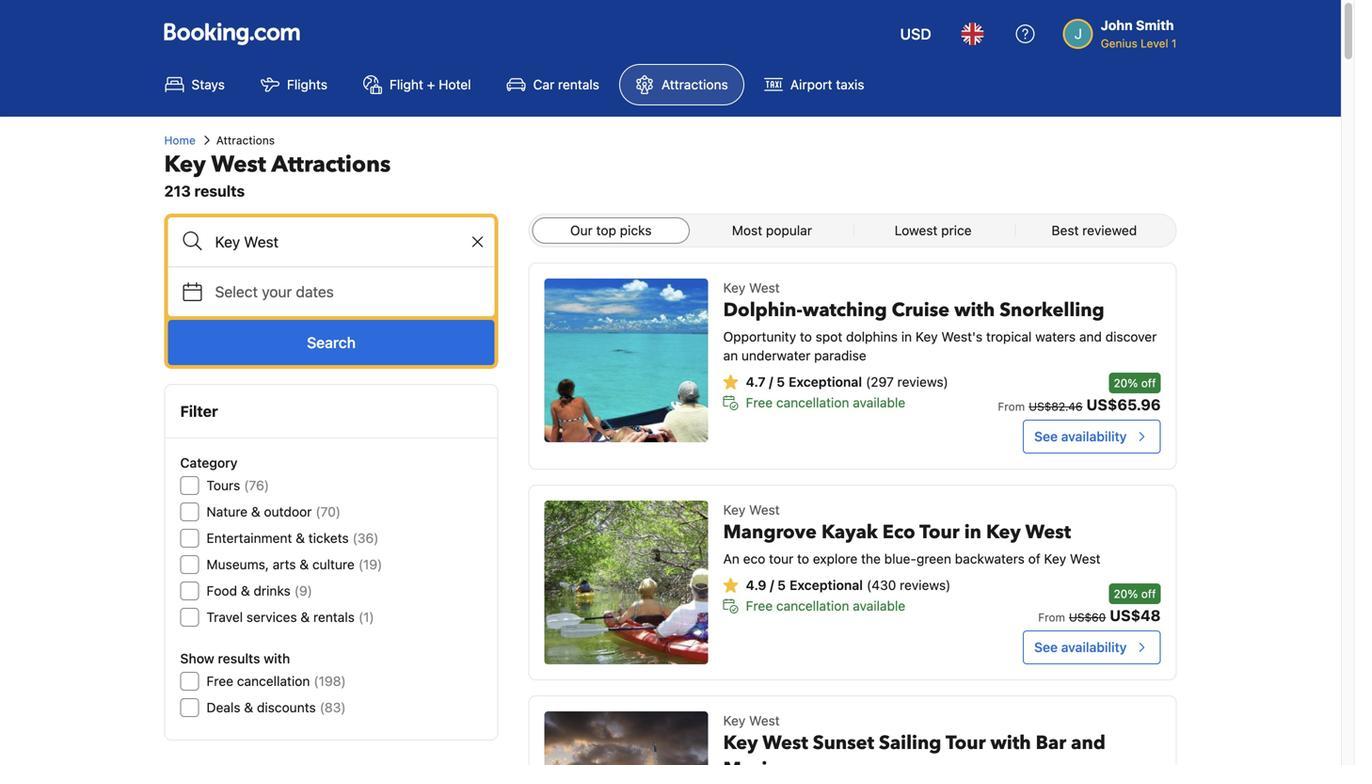 Task type: locate. For each thing, give the bounding box(es) containing it.
0 vertical spatial /
[[769, 374, 774, 390]]

results right the 213 on the left top of page
[[194, 182, 245, 200]]

with up west's
[[955, 298, 995, 323]]

20% up the us$48
[[1114, 588, 1139, 601]]

20%
[[1114, 377, 1139, 390], [1114, 588, 1139, 601]]

0 vertical spatial in
[[902, 329, 912, 345]]

see down from us$60 us$48
[[1035, 640, 1058, 655]]

1 20% off from the top
[[1114, 377, 1157, 390]]

1 vertical spatial see availability
[[1035, 640, 1127, 655]]

to right tour
[[798, 551, 810, 567]]

1 availability from the top
[[1062, 429, 1127, 444]]

1 vertical spatial with
[[264, 651, 290, 667]]

20% for dolphin-watching cruise with snorkelling
[[1114, 377, 1139, 390]]

to left 'spot'
[[800, 329, 812, 345]]

2 availability from the top
[[1062, 640, 1127, 655]]

cancellation down 4.9 / 5 exceptional (430 reviews)
[[777, 598, 850, 614]]

2 see availability from the top
[[1035, 640, 1127, 655]]

1 vertical spatial 20% off
[[1114, 588, 1157, 601]]

exceptional down paradise
[[789, 374, 862, 390]]

see availability down us$60
[[1035, 640, 1127, 655]]

usd button
[[889, 11, 943, 56]]

1 vertical spatial 5
[[778, 578, 786, 593]]

free down 4.7
[[746, 395, 773, 410]]

2 available from the top
[[853, 598, 906, 614]]

nature & outdoor (70)
[[207, 504, 341, 520]]

food
[[207, 583, 237, 599]]

& for outdoor
[[251, 504, 261, 520]]

0 vertical spatial results
[[194, 182, 245, 200]]

free cancellation (198)
[[207, 674, 346, 689]]

waters
[[1036, 329, 1076, 345]]

from
[[998, 400, 1026, 413], [1039, 611, 1066, 624]]

/ for dolphin-
[[769, 374, 774, 390]]

1 see availability from the top
[[1035, 429, 1127, 444]]

0 vertical spatial 20%
[[1114, 377, 1139, 390]]

with left bar
[[991, 731, 1032, 757]]

/
[[769, 374, 774, 390], [770, 578, 774, 593]]

off up us$65.96
[[1142, 377, 1157, 390]]

availability for dolphin-watching cruise with snorkelling
[[1062, 429, 1127, 444]]

1 vertical spatial cancellation
[[777, 598, 850, 614]]

results right show
[[218, 651, 260, 667]]

tours (76)
[[207, 478, 269, 493]]

& up museums, arts & culture (19)
[[296, 531, 305, 546]]

arts
[[273, 557, 296, 572]]

20% off up the us$48
[[1114, 588, 1157, 601]]

an
[[724, 551, 740, 567]]

0 vertical spatial 20% off
[[1114, 377, 1157, 390]]

1 20% from the top
[[1114, 377, 1139, 390]]

attractions inside "key west attractions 213 results"
[[271, 149, 391, 180]]

2 vertical spatial attractions
[[271, 149, 391, 180]]

0 vertical spatial tour
[[920, 520, 960, 546]]

20% up us$65.96
[[1114, 377, 1139, 390]]

0 vertical spatial rentals
[[558, 77, 600, 92]]

1 vertical spatial reviews)
[[900, 578, 951, 593]]

watching
[[803, 298, 888, 323]]

see availability
[[1035, 429, 1127, 444], [1035, 640, 1127, 655]]

explore
[[813, 551, 858, 567]]

0 vertical spatial 5
[[777, 374, 785, 390]]

2 20% off from the top
[[1114, 588, 1157, 601]]

genius
[[1101, 37, 1138, 50]]

availability for mangrove kayak eco tour in key west
[[1062, 640, 1127, 655]]

see down us$82.46
[[1035, 429, 1058, 444]]

services
[[247, 610, 297, 625]]

off for dolphin-watching cruise with snorkelling
[[1142, 377, 1157, 390]]

0 vertical spatial and
[[1080, 329, 1102, 345]]

best
[[1052, 223, 1079, 238]]

(430
[[867, 578, 897, 593]]

to inside key west dolphin-watching cruise with snorkelling opportunity to spot dolphins in key west's tropical waters and discover an underwater paradise
[[800, 329, 812, 345]]

& down (76)
[[251, 504, 261, 520]]

cancellation down the 4.7 / 5 exceptional (297 reviews)
[[777, 395, 850, 410]]

2 free cancellation available from the top
[[746, 598, 906, 614]]

20% off up us$65.96
[[1114, 377, 1157, 390]]

free cancellation available for watching
[[746, 395, 906, 410]]

reviews)
[[898, 374, 949, 390], [900, 578, 951, 593]]

available
[[853, 395, 906, 410], [853, 598, 906, 614]]

& right food
[[241, 583, 250, 599]]

1 vertical spatial off
[[1142, 588, 1157, 601]]

to inside key west mangrove kayak eco tour in key west an eco tour to explore the blue-green backwaters of key west
[[798, 551, 810, 567]]

1 vertical spatial and
[[1072, 731, 1106, 757]]

1 vertical spatial available
[[853, 598, 906, 614]]

2 vertical spatial free
[[207, 674, 234, 689]]

off
[[1142, 377, 1157, 390], [1142, 588, 1157, 601]]

cancellation for dolphin-
[[777, 395, 850, 410]]

results inside "key west attractions 213 results"
[[194, 182, 245, 200]]

0 vertical spatial see availability
[[1035, 429, 1127, 444]]

key west key west sunset sailing tour with bar and music
[[724, 713, 1106, 765]]

lowest price
[[895, 223, 972, 238]]

Where are you going? search field
[[168, 217, 495, 266]]

0 vertical spatial free cancellation available
[[746, 395, 906, 410]]

2 see from the top
[[1035, 640, 1058, 655]]

0 vertical spatial availability
[[1062, 429, 1127, 444]]

your
[[262, 283, 292, 301]]

reviewed
[[1083, 223, 1138, 238]]

hotel
[[439, 77, 471, 92]]

us$65.96
[[1087, 396, 1161, 414]]

see for mangrove kayak eco tour in key west
[[1035, 640, 1058, 655]]

(83)
[[320, 700, 346, 716]]

1 vertical spatial /
[[770, 578, 774, 593]]

0 vertical spatial exceptional
[[789, 374, 862, 390]]

1 off from the top
[[1142, 377, 1157, 390]]

1 vertical spatial tour
[[946, 731, 986, 757]]

smith
[[1136, 17, 1175, 33]]

0 vertical spatial see
[[1035, 429, 1058, 444]]

&
[[251, 504, 261, 520], [296, 531, 305, 546], [300, 557, 309, 572], [241, 583, 250, 599], [301, 610, 310, 625], [244, 700, 253, 716]]

free cancellation available down the 4.7 / 5 exceptional (297 reviews)
[[746, 395, 906, 410]]

off for mangrove kayak eco tour in key west
[[1142, 588, 1157, 601]]

0 vertical spatial cancellation
[[777, 395, 850, 410]]

lowest
[[895, 223, 938, 238]]

dolphins
[[846, 329, 898, 345]]

exceptional for kayak
[[790, 578, 863, 593]]

cancellation up deals & discounts (83)
[[237, 674, 310, 689]]

rentals right car
[[558, 77, 600, 92]]

free up deals
[[207, 674, 234, 689]]

search button
[[168, 320, 495, 365]]

backwaters
[[955, 551, 1025, 567]]

and right waters
[[1080, 329, 1102, 345]]

discover
[[1106, 329, 1157, 345]]

free
[[746, 395, 773, 410], [746, 598, 773, 614], [207, 674, 234, 689]]

from inside from us$60 us$48
[[1039, 611, 1066, 624]]

with up free cancellation (198)
[[264, 651, 290, 667]]

1 horizontal spatial in
[[965, 520, 982, 546]]

/ right 4.7
[[769, 374, 774, 390]]

john smith genius level 1
[[1101, 17, 1177, 50]]

travel
[[207, 610, 243, 625]]

0 horizontal spatial from
[[998, 400, 1026, 413]]

key west sunset sailing tour with bar and music image
[[545, 712, 709, 765]]

1 vertical spatial attractions
[[216, 134, 275, 147]]

1 vertical spatial 20%
[[1114, 588, 1139, 601]]

reviews) right the (297
[[898, 374, 949, 390]]

tour up green
[[920, 520, 960, 546]]

booking.com image
[[164, 23, 300, 45]]

1 vertical spatial availability
[[1062, 640, 1127, 655]]

1 vertical spatial see
[[1035, 640, 1058, 655]]

reviews) down green
[[900, 578, 951, 593]]

with
[[955, 298, 995, 323], [264, 651, 290, 667], [991, 731, 1032, 757]]

exceptional down "explore"
[[790, 578, 863, 593]]

availability
[[1062, 429, 1127, 444], [1062, 640, 1127, 655]]

2 vertical spatial with
[[991, 731, 1032, 757]]

dolphin-watching cruise with snorkelling image
[[545, 279, 709, 443]]

20% for mangrove kayak eco tour in key west
[[1114, 588, 1139, 601]]

tour right sailing
[[946, 731, 986, 757]]

2 20% from the top
[[1114, 588, 1139, 601]]

1 vertical spatial to
[[798, 551, 810, 567]]

available down the (297
[[853, 395, 906, 410]]

with inside key west dolphin-watching cruise with snorkelling opportunity to spot dolphins in key west's tropical waters and discover an underwater paradise
[[955, 298, 995, 323]]

1 see from the top
[[1035, 429, 1058, 444]]

in down the cruise on the top right of the page
[[902, 329, 912, 345]]

see availability for dolphin-watching cruise with snorkelling
[[1035, 429, 1127, 444]]

1 available from the top
[[853, 395, 906, 410]]

key
[[164, 149, 206, 180], [724, 280, 746, 296], [916, 329, 938, 345], [724, 502, 746, 518], [987, 520, 1021, 546], [1045, 551, 1067, 567], [724, 713, 746, 729], [724, 731, 758, 757]]

2 off from the top
[[1142, 588, 1157, 601]]

0 vertical spatial to
[[800, 329, 812, 345]]

filter
[[180, 402, 218, 420]]

tour inside key west mangrove kayak eco tour in key west an eco tour to explore the blue-green backwaters of key west
[[920, 520, 960, 546]]

0 vertical spatial from
[[998, 400, 1026, 413]]

tropical
[[987, 329, 1032, 345]]

1 free cancellation available from the top
[[746, 395, 906, 410]]

20% off for mangrove kayak eco tour in key west
[[1114, 588, 1157, 601]]

stays
[[192, 77, 225, 92]]

flight + hotel link
[[347, 64, 487, 105]]

0 vertical spatial available
[[853, 395, 906, 410]]

home link
[[164, 132, 196, 149]]

5 right the 4.9 at the bottom right of page
[[778, 578, 786, 593]]

5
[[777, 374, 785, 390], [778, 578, 786, 593]]

1 vertical spatial in
[[965, 520, 982, 546]]

1 horizontal spatial rentals
[[558, 77, 600, 92]]

deals & discounts (83)
[[207, 700, 346, 716]]

5 for dolphin-
[[777, 374, 785, 390]]

with inside key west key west sunset sailing tour with bar and music
[[991, 731, 1032, 757]]

dates
[[296, 283, 334, 301]]

free cancellation available
[[746, 395, 906, 410], [746, 598, 906, 614]]

1 vertical spatial exceptional
[[790, 578, 863, 593]]

free for dolphin-
[[746, 395, 773, 410]]

reviews) for cruise
[[898, 374, 949, 390]]

5 right 4.7
[[777, 374, 785, 390]]

underwater
[[742, 348, 811, 363]]

in up backwaters
[[965, 520, 982, 546]]

us$82.46
[[1029, 400, 1083, 413]]

snorkelling
[[1000, 298, 1105, 323]]

0 horizontal spatial in
[[902, 329, 912, 345]]

tour
[[920, 520, 960, 546], [946, 731, 986, 757]]

rentals left (1)
[[314, 610, 355, 625]]

and
[[1080, 329, 1102, 345], [1072, 731, 1106, 757]]

0 vertical spatial reviews)
[[898, 374, 949, 390]]

/ right the 4.9 at the bottom right of page
[[770, 578, 774, 593]]

show
[[180, 651, 215, 667]]

0 vertical spatial off
[[1142, 377, 1157, 390]]

20% off for dolphin-watching cruise with snorkelling
[[1114, 377, 1157, 390]]

1 vertical spatial free
[[746, 598, 773, 614]]

from left us$60
[[1039, 611, 1066, 624]]

free cancellation available down 4.9 / 5 exceptional (430 reviews)
[[746, 598, 906, 614]]

and inside key west dolphin-watching cruise with snorkelling opportunity to spot dolphins in key west's tropical waters and discover an underwater paradise
[[1080, 329, 1102, 345]]

in inside key west dolphin-watching cruise with snorkelling opportunity to spot dolphins in key west's tropical waters and discover an underwater paradise
[[902, 329, 912, 345]]

to
[[800, 329, 812, 345], [798, 551, 810, 567]]

from left us$82.46
[[998, 400, 1026, 413]]

eco
[[743, 551, 766, 567]]

west
[[211, 149, 266, 180], [749, 280, 780, 296], [749, 502, 780, 518], [1026, 520, 1072, 546], [1070, 551, 1101, 567], [749, 713, 780, 729], [763, 731, 809, 757]]

free down the 4.9 at the bottom right of page
[[746, 598, 773, 614]]

0 vertical spatial with
[[955, 298, 995, 323]]

1 vertical spatial from
[[1039, 611, 1066, 624]]

flights link
[[245, 64, 344, 105]]

0 horizontal spatial rentals
[[314, 610, 355, 625]]

key west attractions 213 results
[[164, 149, 391, 200]]

1 vertical spatial free cancellation available
[[746, 598, 906, 614]]

tickets
[[309, 531, 349, 546]]

& for tickets
[[296, 531, 305, 546]]

& right deals
[[244, 700, 253, 716]]

available down (430
[[853, 598, 906, 614]]

20% off
[[1114, 377, 1157, 390], [1114, 588, 1157, 601]]

/ for mangrove
[[770, 578, 774, 593]]

availability down from us$82.46 us$65.96
[[1062, 429, 1127, 444]]

availability down us$60
[[1062, 640, 1127, 655]]

travel services & rentals (1)
[[207, 610, 374, 625]]

and right bar
[[1072, 731, 1106, 757]]

0 vertical spatial free
[[746, 395, 773, 410]]

off up the us$48
[[1142, 588, 1157, 601]]

results
[[194, 182, 245, 200], [218, 651, 260, 667]]

see availability down from us$82.46 us$65.96
[[1035, 429, 1127, 444]]

from inside from us$82.46 us$65.96
[[998, 400, 1026, 413]]

1 horizontal spatial from
[[1039, 611, 1066, 624]]

rentals inside car rentals link
[[558, 77, 600, 92]]

airport taxis
[[791, 77, 865, 92]]

flight + hotel
[[390, 77, 471, 92]]



Task type: describe. For each thing, give the bounding box(es) containing it.
(9)
[[294, 583, 312, 599]]

blue-
[[885, 551, 917, 567]]

the
[[862, 551, 881, 567]]

select
[[215, 283, 258, 301]]

music
[[724, 757, 777, 765]]

from for in
[[1039, 611, 1066, 624]]

& down (9)
[[301, 610, 310, 625]]

attractions link
[[619, 64, 745, 105]]

mangrove kayak eco tour in key west image
[[545, 501, 709, 665]]

deals
[[207, 700, 241, 716]]

from us$60 us$48
[[1039, 607, 1161, 625]]

key west mangrove kayak eco tour in key west an eco tour to explore the blue-green backwaters of key west
[[724, 502, 1101, 567]]

category
[[180, 455, 238, 471]]

discounts
[[257, 700, 316, 716]]

from us$82.46 us$65.96
[[998, 396, 1161, 414]]

flights
[[287, 77, 328, 92]]

(297
[[866, 374, 894, 390]]

bar
[[1036, 731, 1067, 757]]

and inside key west key west sunset sailing tour with bar and music
[[1072, 731, 1106, 757]]

eco
[[883, 520, 916, 546]]

reviews) for eco
[[900, 578, 951, 593]]

search
[[307, 334, 356, 352]]

5 for mangrove
[[778, 578, 786, 593]]

entertainment
[[207, 531, 292, 546]]

show results with
[[180, 651, 290, 667]]

taxis
[[836, 77, 865, 92]]

car rentals
[[533, 77, 600, 92]]

0 vertical spatial attractions
[[662, 77, 729, 92]]

sailing
[[879, 731, 942, 757]]

(198)
[[314, 674, 346, 689]]

nature
[[207, 504, 248, 520]]

drinks
[[254, 583, 291, 599]]

cancellation for mangrove
[[777, 598, 850, 614]]

key west dolphin-watching cruise with snorkelling opportunity to spot dolphins in key west's tropical waters and discover an underwater paradise
[[724, 280, 1157, 363]]

flight
[[390, 77, 424, 92]]

most popular
[[732, 223, 813, 238]]

from for snorkelling
[[998, 400, 1026, 413]]

(36)
[[353, 531, 379, 546]]

(19)
[[359, 557, 383, 572]]

tour
[[769, 551, 794, 567]]

of
[[1029, 551, 1041, 567]]

museums, arts & culture (19)
[[207, 557, 383, 572]]

213
[[164, 182, 191, 200]]

level
[[1141, 37, 1169, 50]]

dolphin-
[[724, 298, 803, 323]]

car rentals link
[[491, 64, 616, 105]]

an
[[724, 348, 738, 363]]

our top picks
[[570, 223, 652, 238]]

kayak
[[822, 520, 878, 546]]

4.9
[[746, 578, 767, 593]]

1 vertical spatial rentals
[[314, 610, 355, 625]]

exceptional for watching
[[789, 374, 862, 390]]

cruise
[[892, 298, 950, 323]]

outdoor
[[264, 504, 312, 520]]

1 vertical spatial results
[[218, 651, 260, 667]]

free cancellation available for kayak
[[746, 598, 906, 614]]

tours
[[207, 478, 240, 493]]

paradise
[[815, 348, 867, 363]]

culture
[[312, 557, 355, 572]]

in inside key west mangrove kayak eco tour in key west an eco tour to explore the blue-green backwaters of key west
[[965, 520, 982, 546]]

our
[[570, 223, 593, 238]]

stays link
[[149, 64, 241, 105]]

home
[[164, 134, 196, 147]]

available for kayak
[[853, 598, 906, 614]]

west inside "key west attractions 213 results"
[[211, 149, 266, 180]]

see for dolphin-watching cruise with snorkelling
[[1035, 429, 1058, 444]]

west's
[[942, 329, 983, 345]]

museums,
[[207, 557, 269, 572]]

& right arts
[[300, 557, 309, 572]]

tour inside key west key west sunset sailing tour with bar and music
[[946, 731, 986, 757]]

us$60
[[1070, 611, 1107, 624]]

& for discounts
[[244, 700, 253, 716]]

us$48
[[1110, 607, 1161, 625]]

key inside "key west attractions 213 results"
[[164, 149, 206, 180]]

(76)
[[244, 478, 269, 493]]

& for drinks
[[241, 583, 250, 599]]

west inside key west dolphin-watching cruise with snorkelling opportunity to spot dolphins in key west's tropical waters and discover an underwater paradise
[[749, 280, 780, 296]]

usd
[[901, 25, 932, 43]]

+
[[427, 77, 435, 92]]

4.9 / 5 exceptional (430 reviews)
[[746, 578, 951, 593]]

most
[[732, 223, 763, 238]]

airport taxis link
[[748, 64, 881, 105]]

green
[[917, 551, 952, 567]]

your account menu john smith genius level 1 element
[[1064, 8, 1185, 52]]

select your dates
[[215, 283, 334, 301]]

(1)
[[359, 610, 374, 625]]

see availability for mangrove kayak eco tour in key west
[[1035, 640, 1127, 655]]

(70)
[[316, 504, 341, 520]]

2 vertical spatial cancellation
[[237, 674, 310, 689]]

john
[[1101, 17, 1133, 33]]

available for watching
[[853, 395, 906, 410]]

4.7
[[746, 374, 766, 390]]

sunset
[[813, 731, 875, 757]]

car
[[533, 77, 555, 92]]

opportunity
[[724, 329, 797, 345]]

top
[[597, 223, 617, 238]]

free for mangrove
[[746, 598, 773, 614]]



Task type: vqa. For each thing, say whether or not it's contained in the screenshot.


